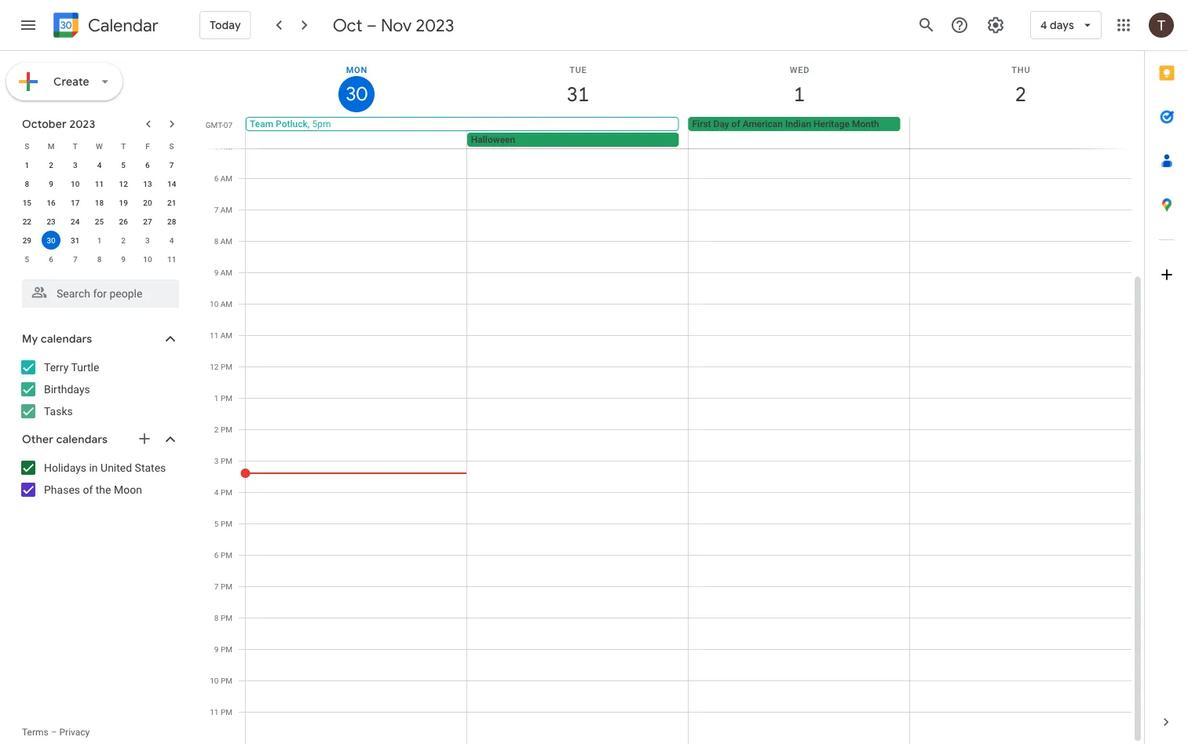 Task type: vqa. For each thing, say whether or not it's contained in the screenshot.
9 AM
yes



Task type: locate. For each thing, give the bounding box(es) containing it.
26
[[119, 217, 128, 226]]

0 vertical spatial calendars
[[41, 332, 92, 346]]

12 pm from the top
[[221, 708, 232, 717]]

1 horizontal spatial 31
[[566, 81, 588, 107]]

1 vertical spatial 2023
[[69, 117, 95, 131]]

t
[[73, 141, 78, 151], [121, 141, 126, 151]]

5 pm
[[214, 519, 232, 529]]

1 vertical spatial 31
[[71, 236, 80, 245]]

november 8 element
[[90, 250, 109, 269]]

pm for 5 pm
[[221, 519, 232, 529]]

1 horizontal spatial 12
[[210, 362, 219, 371]]

12 for 12
[[119, 179, 128, 188]]

pm for 9 pm
[[221, 645, 232, 654]]

calendars
[[41, 332, 92, 346], [56, 433, 108, 447]]

gmt-
[[206, 120, 224, 130]]

5 for november 5 element
[[25, 254, 29, 264]]

9 down november 2 element
[[121, 254, 126, 264]]

row containing 5
[[15, 250, 184, 269]]

7 down 31 element
[[73, 254, 77, 264]]

11 inside 11 element
[[95, 179, 104, 188]]

0 horizontal spatial 3
[[73, 160, 77, 170]]

31 inside grid
[[566, 81, 588, 107]]

19 element
[[114, 193, 133, 212]]

13 element
[[138, 174, 157, 193]]

2 down m
[[49, 160, 53, 170]]

pm down 10 pm
[[221, 708, 232, 717]]

grid
[[201, 51, 1144, 745]]

1 inside wed 1
[[793, 81, 804, 107]]

1 vertical spatial 3
[[145, 236, 150, 245]]

5 down gmt-
[[214, 142, 219, 152]]

7 up '14' element
[[169, 160, 174, 170]]

halloween
[[471, 134, 515, 145]]

5 pm from the top
[[221, 488, 232, 497]]

october
[[22, 117, 67, 131]]

1 t from the left
[[73, 141, 78, 151]]

pm for 4 pm
[[221, 488, 232, 497]]

1 horizontal spatial of
[[732, 119, 740, 130]]

1 vertical spatial 12
[[210, 362, 219, 371]]

30 link
[[338, 76, 375, 112]]

16 element
[[42, 193, 61, 212]]

9
[[49, 179, 53, 188], [121, 254, 126, 264], [214, 268, 219, 277], [214, 645, 219, 654]]

1 horizontal spatial 3
[[145, 236, 150, 245]]

5 up 12 'element'
[[121, 160, 126, 170]]

november 11 element
[[162, 250, 181, 269]]

30 down 23
[[47, 236, 56, 245]]

4 up 11 element
[[97, 160, 102, 170]]

gmt-07
[[206, 120, 232, 130]]

november 10 element
[[138, 250, 157, 269]]

6 pm from the top
[[221, 519, 232, 529]]

–
[[366, 14, 377, 36], [51, 727, 57, 738]]

row containing 29
[[15, 231, 184, 250]]

2 vertical spatial 3
[[214, 456, 219, 466]]

4 pm from the top
[[221, 456, 232, 466]]

tue 31
[[566, 65, 588, 107]]

0 vertical spatial –
[[366, 14, 377, 36]]

8 down 7 am
[[214, 236, 219, 246]]

pm for 2 pm
[[221, 425, 232, 434]]

7 for 7 am
[[214, 205, 219, 214]]

3 up 4 pm
[[214, 456, 219, 466]]

6
[[145, 160, 150, 170], [214, 174, 219, 183], [49, 254, 53, 264], [214, 551, 219, 560]]

4 inside dropdown button
[[1040, 18, 1047, 32]]

1 am from the top
[[220, 142, 232, 152]]

11 down 10 pm
[[210, 708, 219, 717]]

1 up november 8 element
[[97, 236, 102, 245]]

today button
[[199, 6, 251, 44]]

pm up 8 pm
[[221, 582, 232, 591]]

8
[[25, 179, 29, 188], [214, 236, 219, 246], [97, 254, 102, 264], [214, 613, 219, 623]]

states
[[135, 461, 166, 474]]

9 for november 9 element
[[121, 254, 126, 264]]

Search for people text field
[[31, 280, 170, 308]]

0 horizontal spatial –
[[51, 727, 57, 738]]

s
[[25, 141, 29, 151], [169, 141, 174, 151]]

row
[[239, 117, 1144, 148], [15, 137, 184, 155], [15, 155, 184, 174], [15, 174, 184, 193], [15, 193, 184, 212], [15, 212, 184, 231], [15, 231, 184, 250], [15, 250, 184, 269]]

12
[[119, 179, 128, 188], [210, 362, 219, 371]]

am down 6 am
[[220, 205, 232, 214]]

7 am from the top
[[220, 331, 232, 340]]

7 up 8 pm
[[214, 582, 219, 591]]

14 element
[[162, 174, 181, 193]]

pm for 6 pm
[[221, 551, 232, 560]]

27
[[143, 217, 152, 226]]

tab list
[[1145, 51, 1188, 701]]

settings menu image
[[986, 16, 1005, 35]]

row containing team potluck
[[239, 117, 1144, 148]]

10 for 10 element
[[71, 179, 80, 188]]

pm for 10 pm
[[221, 676, 232, 686]]

wed 1
[[790, 65, 810, 107]]

11 am
[[210, 331, 232, 340]]

31
[[566, 81, 588, 107], [71, 236, 80, 245]]

3 for 3 pm
[[214, 456, 219, 466]]

8 for november 8 element
[[97, 254, 102, 264]]

4 up november 11 element
[[169, 236, 174, 245]]

6 for 6 am
[[214, 174, 219, 183]]

0 vertical spatial 12
[[119, 179, 128, 188]]

31 element
[[66, 231, 85, 250]]

main drawer image
[[19, 16, 38, 35]]

30, today element
[[42, 231, 61, 250]]

11 pm from the top
[[221, 676, 232, 686]]

1 vertical spatial calendars
[[56, 433, 108, 447]]

of inside other calendars list
[[83, 483, 93, 496]]

10 down november 3 element
[[143, 254, 152, 264]]

– right oct
[[366, 14, 377, 36]]

31 inside 31 element
[[71, 236, 80, 245]]

1 horizontal spatial t
[[121, 141, 126, 151]]

0 horizontal spatial of
[[83, 483, 93, 496]]

4 am from the top
[[220, 236, 232, 246]]

calendars up terry turtle
[[41, 332, 92, 346]]

0 vertical spatial 3
[[73, 160, 77, 170]]

am for 11 am
[[220, 331, 232, 340]]

1
[[793, 81, 804, 107], [25, 160, 29, 170], [97, 236, 102, 245], [214, 393, 219, 403]]

0 horizontal spatial 2023
[[69, 117, 95, 131]]

2 am from the top
[[220, 174, 232, 183]]

31 down 24
[[71, 236, 80, 245]]

pm down 8 pm
[[221, 645, 232, 654]]

first
[[692, 119, 711, 130]]

row containing 1
[[15, 155, 184, 174]]

30 down mon
[[345, 82, 366, 106]]

t left f
[[121, 141, 126, 151]]

am
[[220, 142, 232, 152], [220, 174, 232, 183], [220, 205, 232, 214], [220, 236, 232, 246], [220, 268, 232, 277], [220, 299, 232, 309], [220, 331, 232, 340]]

of inside button
[[732, 119, 740, 130]]

am for 8 am
[[220, 236, 232, 246]]

0 horizontal spatial 12
[[119, 179, 128, 188]]

november 5 element
[[18, 250, 36, 269]]

1 horizontal spatial –
[[366, 14, 377, 36]]

31 down tue
[[566, 81, 588, 107]]

november 1 element
[[90, 231, 109, 250]]

november 3 element
[[138, 231, 157, 250]]

2 down thu
[[1014, 81, 1026, 107]]

pm down 9 pm
[[221, 676, 232, 686]]

7 down 6 am
[[214, 205, 219, 214]]

pm up 2 pm
[[221, 393, 232, 403]]

row group
[[15, 155, 184, 269]]

pm up 1 pm
[[221, 362, 232, 371]]

s left m
[[25, 141, 29, 151]]

november 4 element
[[162, 231, 181, 250]]

10 pm
[[210, 676, 232, 686]]

pm for 8 pm
[[221, 613, 232, 623]]

7
[[169, 160, 174, 170], [214, 205, 219, 214], [73, 254, 77, 264], [214, 582, 219, 591]]

,
[[308, 119, 310, 130]]

pm
[[221, 362, 232, 371], [221, 393, 232, 403], [221, 425, 232, 434], [221, 456, 232, 466], [221, 488, 232, 497], [221, 519, 232, 529], [221, 551, 232, 560], [221, 582, 232, 591], [221, 613, 232, 623], [221, 645, 232, 654], [221, 676, 232, 686], [221, 708, 232, 717]]

10 pm from the top
[[221, 645, 232, 654]]

calendars for other calendars
[[56, 433, 108, 447]]

7 pm from the top
[[221, 551, 232, 560]]

17
[[71, 198, 80, 207]]

6 am from the top
[[220, 299, 232, 309]]

row inside grid
[[239, 117, 1144, 148]]

5 up the 6 pm at the left bottom
[[214, 519, 219, 529]]

1 horizontal spatial s
[[169, 141, 174, 151]]

pm for 11 pm
[[221, 708, 232, 717]]

12 up 19
[[119, 179, 128, 188]]

3 pm from the top
[[221, 425, 232, 434]]

am down 9 am
[[220, 299, 232, 309]]

9 am
[[214, 268, 232, 277]]

18 element
[[90, 193, 109, 212]]

6 down "5 am"
[[214, 174, 219, 183]]

pm up the 6 pm at the left bottom
[[221, 519, 232, 529]]

privacy
[[59, 727, 90, 738]]

s right f
[[169, 141, 174, 151]]

pm down 1 pm
[[221, 425, 232, 434]]

20 element
[[138, 193, 157, 212]]

3
[[73, 160, 77, 170], [145, 236, 150, 245], [214, 456, 219, 466]]

10 for november 10 'element'
[[143, 254, 152, 264]]

of
[[732, 119, 740, 130], [83, 483, 93, 496]]

am down 8 am in the top of the page
[[220, 268, 232, 277]]

0 horizontal spatial s
[[25, 141, 29, 151]]

2023 right nov
[[416, 14, 454, 36]]

3 down 27 element
[[145, 236, 150, 245]]

10 up 17
[[71, 179, 80, 188]]

other calendars
[[22, 433, 108, 447]]

am for 9 am
[[220, 268, 232, 277]]

2
[[1014, 81, 1026, 107], [49, 160, 53, 170], [121, 236, 126, 245], [214, 425, 219, 434]]

3 am from the top
[[220, 205, 232, 214]]

2 pm from the top
[[221, 393, 232, 403]]

3 up 10 element
[[73, 160, 77, 170]]

2 horizontal spatial 3
[[214, 456, 219, 466]]

2023 right october
[[69, 117, 95, 131]]

thu 2
[[1012, 65, 1031, 107]]

1 horizontal spatial 30
[[345, 82, 366, 106]]

other calendars button
[[3, 427, 195, 452]]

2 link
[[1003, 76, 1039, 112]]

10 element
[[66, 174, 85, 193]]

0 horizontal spatial t
[[73, 141, 78, 151]]

calendars for my calendars
[[41, 332, 92, 346]]

4 left days
[[1040, 18, 1047, 32]]

cell
[[910, 117, 1131, 148]]

terry turtle
[[44, 361, 99, 374]]

calendar heading
[[85, 15, 159, 37]]

6 down 30, today element
[[49, 254, 53, 264]]

cell inside grid
[[910, 117, 1131, 148]]

5
[[214, 142, 219, 152], [121, 160, 126, 170], [25, 254, 29, 264], [214, 519, 219, 529]]

10 inside 'element'
[[143, 254, 152, 264]]

11 down 10 am
[[210, 331, 219, 340]]

am up 12 pm
[[220, 331, 232, 340]]

26 element
[[114, 212, 133, 231]]

25
[[95, 217, 104, 226]]

am down 07
[[220, 142, 232, 152]]

potluck
[[276, 119, 308, 130]]

1 pm from the top
[[221, 362, 232, 371]]

11 for 11 element
[[95, 179, 104, 188]]

tue
[[570, 65, 587, 75]]

am down "5 am"
[[220, 174, 232, 183]]

pm down 7 pm at the left bottom
[[221, 613, 232, 623]]

10 up 11 am on the top
[[210, 299, 219, 309]]

1 pm
[[214, 393, 232, 403]]

1 down wed
[[793, 81, 804, 107]]

2 up the 3 pm
[[214, 425, 219, 434]]

12 inside 'element'
[[119, 179, 128, 188]]

privacy link
[[59, 727, 90, 738]]

mon
[[346, 65, 368, 75]]

11 down november 4 element
[[167, 254, 176, 264]]

row containing 22
[[15, 212, 184, 231]]

indian
[[785, 119, 811, 130]]

8 up 9 pm
[[214, 613, 219, 623]]

8 down november 1 element on the left of page
[[97, 254, 102, 264]]

8 up 15 element
[[25, 179, 29, 188]]

mon 30
[[345, 65, 368, 106]]

14
[[167, 179, 176, 188]]

11
[[95, 179, 104, 188], [167, 254, 176, 264], [210, 331, 219, 340], [210, 708, 219, 717]]

am for 5 am
[[220, 142, 232, 152]]

10 up 11 pm
[[210, 676, 219, 686]]

5 down the 29 element
[[25, 254, 29, 264]]

of left the
[[83, 483, 93, 496]]

calendars up 'in'
[[56, 433, 108, 447]]

am down 7 am
[[220, 236, 232, 246]]

5 am from the top
[[220, 268, 232, 277]]

pm down 5 pm
[[221, 551, 232, 560]]

pm up 4 pm
[[221, 456, 232, 466]]

1 vertical spatial –
[[51, 727, 57, 738]]

pm down the 3 pm
[[221, 488, 232, 497]]

– right the terms link
[[51, 727, 57, 738]]

12 pm
[[210, 362, 232, 371]]

of right day
[[732, 119, 740, 130]]

12 down 11 am on the top
[[210, 362, 219, 371]]

9 pm from the top
[[221, 613, 232, 623]]

11 for 11 am
[[210, 331, 219, 340]]

t right m
[[73, 141, 78, 151]]

2 up november 9 element
[[121, 236, 126, 245]]

11 up 18
[[95, 179, 104, 188]]

– for terms
[[51, 727, 57, 738]]

10
[[71, 179, 80, 188], [143, 254, 152, 264], [210, 299, 219, 309], [210, 676, 219, 686]]

1 vertical spatial 30
[[47, 236, 56, 245]]

create button
[[6, 63, 122, 101]]

8 pm from the top
[[221, 582, 232, 591]]

9 up 10 pm
[[214, 645, 219, 654]]

6 down 5 pm
[[214, 551, 219, 560]]

13
[[143, 179, 152, 188]]

4 down the 3 pm
[[214, 488, 219, 497]]

w
[[96, 141, 103, 151]]

28 element
[[162, 212, 181, 231]]

0 vertical spatial 31
[[566, 81, 588, 107]]

0 vertical spatial 30
[[345, 82, 366, 106]]

2023
[[416, 14, 454, 36], [69, 117, 95, 131]]

11 inside november 11 element
[[167, 254, 176, 264]]

1 horizontal spatial 2023
[[416, 14, 454, 36]]

0 horizontal spatial 31
[[71, 236, 80, 245]]

first day of american indian heritage month button
[[688, 117, 900, 131]]

1 vertical spatial of
[[83, 483, 93, 496]]

None search field
[[0, 273, 195, 308]]

birthdays
[[44, 383, 90, 396]]

0 horizontal spatial 30
[[47, 236, 56, 245]]

9 up 10 am
[[214, 268, 219, 277]]

0 vertical spatial of
[[732, 119, 740, 130]]

2 inside thu 2
[[1014, 81, 1026, 107]]

18
[[95, 198, 104, 207]]



Task type: describe. For each thing, give the bounding box(es) containing it.
pm for 7 pm
[[221, 582, 232, 591]]

1 up 15 element
[[25, 160, 29, 170]]

turtle
[[71, 361, 99, 374]]

calendar element
[[50, 9, 159, 44]]

10 am
[[210, 299, 232, 309]]

row group containing 1
[[15, 155, 184, 269]]

f
[[145, 141, 150, 151]]

15
[[23, 198, 31, 207]]

8 pm
[[214, 613, 232, 623]]

row containing 15
[[15, 193, 184, 212]]

1 s from the left
[[25, 141, 29, 151]]

30 cell
[[39, 231, 63, 250]]

today
[[210, 18, 241, 32]]

6 for 6 pm
[[214, 551, 219, 560]]

7 for november 7 element
[[73, 254, 77, 264]]

28
[[167, 217, 176, 226]]

7 pm
[[214, 582, 232, 591]]

pm for 12 pm
[[221, 362, 232, 371]]

am for 10 am
[[220, 299, 232, 309]]

4 for 4 days
[[1040, 18, 1047, 32]]

in
[[89, 461, 98, 474]]

november 6 element
[[42, 250, 61, 269]]

31 link
[[560, 76, 596, 112]]

29
[[23, 236, 31, 245]]

other
[[22, 433, 54, 447]]

5pm
[[312, 119, 331, 130]]

19
[[119, 198, 128, 207]]

2 t from the left
[[121, 141, 126, 151]]

november 7 element
[[66, 250, 85, 269]]

my calendars
[[22, 332, 92, 346]]

2 inside november 2 element
[[121, 236, 126, 245]]

27 element
[[138, 212, 157, 231]]

3 for november 3 element
[[145, 236, 150, 245]]

my calendars list
[[3, 355, 195, 424]]

am for 7 am
[[220, 205, 232, 214]]

– for oct
[[366, 14, 377, 36]]

moon
[[114, 483, 142, 496]]

holidays in united states
[[44, 461, 166, 474]]

9 pm
[[214, 645, 232, 654]]

10 for 10 pm
[[210, 676, 219, 686]]

team potluck , 5pm halloween
[[250, 119, 515, 145]]

phases of the moon
[[44, 483, 142, 496]]

4 for 4 pm
[[214, 488, 219, 497]]

november 9 element
[[114, 250, 133, 269]]

am for 6 am
[[220, 174, 232, 183]]

my
[[22, 332, 38, 346]]

30 inside mon 30
[[345, 82, 366, 106]]

pm for 1 pm
[[221, 393, 232, 403]]

9 for 9 am
[[214, 268, 219, 277]]

6 am
[[214, 174, 232, 183]]

united
[[101, 461, 132, 474]]

23
[[47, 217, 56, 226]]

4 days
[[1040, 18, 1074, 32]]

holidays
[[44, 461, 86, 474]]

grid containing 31
[[201, 51, 1144, 745]]

24
[[71, 217, 80, 226]]

day
[[714, 119, 729, 130]]

15 element
[[18, 193, 36, 212]]

8 for 8 am
[[214, 236, 219, 246]]

nov
[[381, 14, 412, 36]]

wed
[[790, 65, 810, 75]]

days
[[1050, 18, 1074, 32]]

21
[[167, 198, 176, 207]]

add other calendars image
[[137, 431, 152, 447]]

tasks
[[44, 405, 73, 418]]

11 for 11 pm
[[210, 708, 219, 717]]

10 for 10 am
[[210, 299, 219, 309]]

pm for 3 pm
[[221, 456, 232, 466]]

11 element
[[90, 174, 109, 193]]

29 element
[[18, 231, 36, 250]]

2 pm
[[214, 425, 232, 434]]

6 down f
[[145, 160, 150, 170]]

9 for 9 pm
[[214, 645, 219, 654]]

30 inside cell
[[47, 236, 56, 245]]

12 element
[[114, 174, 133, 193]]

12 for 12 pm
[[210, 362, 219, 371]]

terms link
[[22, 727, 48, 738]]

phases
[[44, 483, 80, 496]]

5 for 5 pm
[[214, 519, 219, 529]]

4 pm
[[214, 488, 232, 497]]

terms – privacy
[[22, 727, 90, 738]]

21 element
[[162, 193, 181, 212]]

halloween button
[[467, 133, 679, 147]]

16
[[47, 198, 56, 207]]

heritage
[[814, 119, 850, 130]]

oct
[[333, 14, 362, 36]]

1 link
[[781, 76, 818, 112]]

7 am
[[214, 205, 232, 214]]

5 for 5 am
[[214, 142, 219, 152]]

thu
[[1012, 65, 1031, 75]]

24 element
[[66, 212, 85, 231]]

22
[[23, 217, 31, 226]]

first day of american indian heritage month
[[692, 119, 879, 130]]

row containing s
[[15, 137, 184, 155]]

3 pm
[[214, 456, 232, 466]]

20
[[143, 198, 152, 207]]

22 element
[[18, 212, 36, 231]]

6 for the november 6 element
[[49, 254, 53, 264]]

17 element
[[66, 193, 85, 212]]

23 element
[[42, 212, 61, 231]]

11 pm
[[210, 708, 232, 717]]

terms
[[22, 727, 48, 738]]

october 2023
[[22, 117, 95, 131]]

m
[[48, 141, 55, 151]]

25 element
[[90, 212, 109, 231]]

1 down 12 pm
[[214, 393, 219, 403]]

november 2 element
[[114, 231, 133, 250]]

8 am
[[214, 236, 232, 246]]

5 am
[[214, 142, 232, 152]]

row containing 8
[[15, 174, 184, 193]]

calendar
[[88, 15, 159, 37]]

terry
[[44, 361, 69, 374]]

9 up 16 element
[[49, 179, 53, 188]]

create
[[53, 75, 89, 89]]

0 vertical spatial 2023
[[416, 14, 454, 36]]

4 days button
[[1030, 6, 1102, 44]]

october 2023 grid
[[15, 137, 184, 269]]

4 for november 4 element
[[169, 236, 174, 245]]

month
[[852, 119, 879, 130]]

1 inside november 1 element
[[97, 236, 102, 245]]

american
[[743, 119, 783, 130]]

6 pm
[[214, 551, 232, 560]]

the
[[96, 483, 111, 496]]

7 for 7 pm
[[214, 582, 219, 591]]

team
[[250, 119, 273, 130]]

my calendars button
[[3, 327, 195, 352]]

8 for 8 pm
[[214, 613, 219, 623]]

other calendars list
[[3, 456, 195, 503]]

11 for november 11 element
[[167, 254, 176, 264]]

oct – nov 2023
[[333, 14, 454, 36]]

07
[[224, 120, 232, 130]]

2 s from the left
[[169, 141, 174, 151]]



